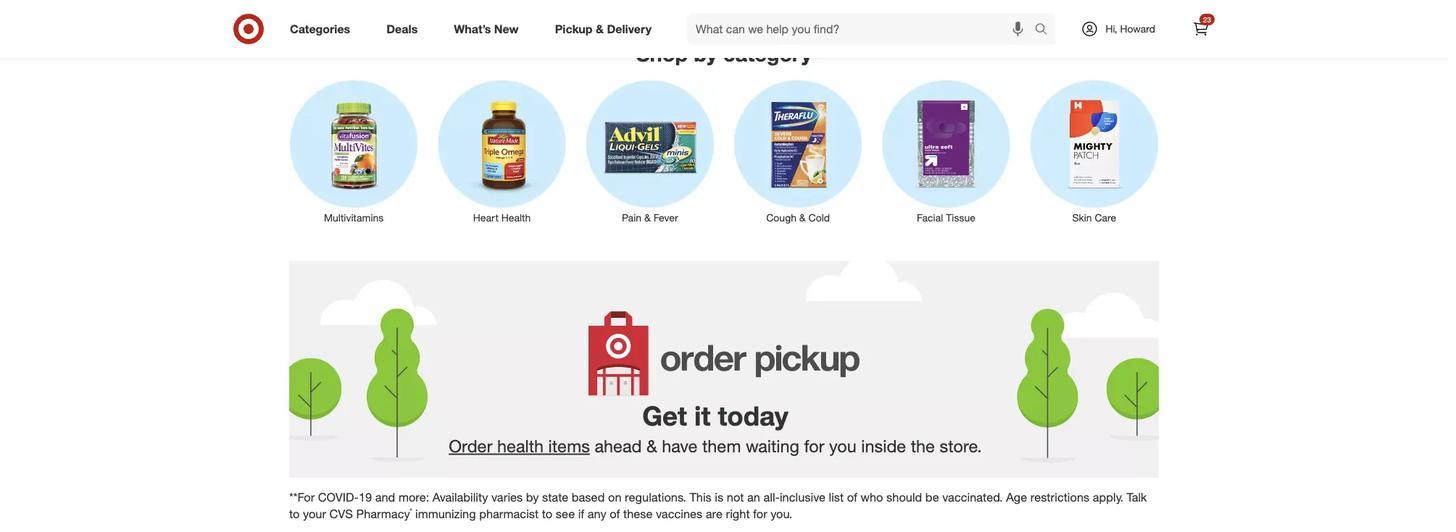 Task type: locate. For each thing, give the bounding box(es) containing it.
& for cough
[[799, 212, 806, 224]]

for
[[804, 437, 824, 457], [753, 507, 767, 522]]

23 link
[[1185, 13, 1217, 45]]

by right "shop" on the top of page
[[694, 41, 717, 67]]

19
[[359, 490, 372, 505]]

**for
[[289, 490, 315, 505]]

search
[[1028, 23, 1063, 37]]

regulations.
[[625, 490, 686, 505]]

store.
[[940, 437, 982, 457]]

availability
[[433, 490, 488, 505]]

varies
[[491, 490, 523, 505]]

on
[[608, 490, 622, 505]]

right
[[726, 507, 750, 522]]

1 to from the left
[[289, 507, 300, 522]]

order
[[449, 437, 493, 457]]

deals link
[[374, 13, 436, 45]]

category
[[723, 41, 812, 67]]

items
[[548, 437, 590, 457]]

to down **for at left bottom
[[289, 507, 300, 522]]

by left state
[[526, 490, 539, 505]]

inside
[[861, 437, 906, 457]]

this
[[690, 490, 712, 505]]

them
[[702, 437, 741, 457]]

**for covid-19 and more: availability varies by state based on regulations. this is not an all‐inclusive list of who should be vaccinated. age restrictions apply. talk to your cvs pharmacy
[[289, 490, 1147, 522]]

by inside **for covid-19 and more: availability varies by state based on regulations. this is not an all‐inclusive list of who should be vaccinated. age restrictions apply. talk to your cvs pharmacy
[[526, 490, 539, 505]]

& inside 'get it today order health items ahead & have them waiting for you inside the store.'
[[646, 437, 657, 457]]

heart health link
[[428, 78, 576, 225]]

to inside **for covid-19 and more: availability varies by state based on regulations. this is not an all‐inclusive list of who should be vaccinated. age restrictions apply. talk to your cvs pharmacy
[[289, 507, 300, 522]]

0 vertical spatial of
[[847, 490, 857, 505]]

hi,
[[1106, 22, 1117, 35]]

&
[[596, 22, 604, 36], [644, 212, 651, 224], [799, 212, 806, 224], [646, 437, 657, 457]]

cough
[[766, 212, 797, 224]]

are
[[706, 507, 723, 522]]

0 horizontal spatial for
[[753, 507, 767, 522]]

be
[[925, 490, 939, 505]]

have
[[662, 437, 698, 457]]

®
[[410, 508, 412, 516]]

0 horizontal spatial of
[[610, 507, 620, 522]]

® immunizing pharmacist to see if any of these vaccines are right for you.
[[410, 507, 792, 522]]

& right pickup
[[596, 22, 604, 36]]

facial
[[917, 212, 943, 224]]

facial tissue link
[[872, 78, 1020, 225]]

0 vertical spatial by
[[694, 41, 717, 67]]

1 horizontal spatial for
[[804, 437, 824, 457]]

for left you
[[804, 437, 824, 457]]

& left "have"
[[646, 437, 657, 457]]

to
[[289, 507, 300, 522], [542, 507, 552, 522]]

pain & fever link
[[576, 78, 724, 225]]

ahead
[[595, 437, 642, 457]]

1 vertical spatial by
[[526, 490, 539, 505]]

skin care link
[[1020, 78, 1168, 225]]

today
[[718, 400, 789, 432]]

of right list
[[847, 490, 857, 505]]

multivitamins
[[324, 212, 384, 224]]

0 vertical spatial for
[[804, 437, 824, 457]]

an
[[747, 490, 760, 505]]

waiting
[[746, 437, 799, 457]]

pharmacy
[[356, 507, 410, 522]]

1 horizontal spatial to
[[542, 507, 552, 522]]

pain & fever
[[622, 212, 678, 224]]

1 vertical spatial of
[[610, 507, 620, 522]]

to left see
[[542, 507, 552, 522]]

pain
[[622, 212, 641, 224]]

facial tissue
[[917, 212, 976, 224]]

0 horizontal spatial to
[[289, 507, 300, 522]]

& left cold
[[799, 212, 806, 224]]

pickup
[[555, 22, 593, 36]]

for down an
[[753, 507, 767, 522]]

more:
[[399, 490, 429, 505]]

heart
[[473, 212, 499, 224]]

cvs
[[329, 507, 353, 522]]

any
[[588, 507, 606, 522]]

of
[[847, 490, 857, 505], [610, 507, 620, 522]]

of down on
[[610, 507, 620, 522]]

delivery
[[607, 22, 652, 36]]

by
[[694, 41, 717, 67], [526, 490, 539, 505]]

vaccines
[[656, 507, 703, 522]]

shop
[[636, 41, 688, 67]]

1 horizontal spatial of
[[847, 490, 857, 505]]

not
[[727, 490, 744, 505]]

0 horizontal spatial by
[[526, 490, 539, 505]]

& right pain
[[644, 212, 651, 224]]



Task type: vqa. For each thing, say whether or not it's contained in the screenshot.
"Ulta"
no



Task type: describe. For each thing, give the bounding box(es) containing it.
age
[[1006, 490, 1027, 505]]

& for pickup
[[596, 22, 604, 36]]

should
[[887, 490, 922, 505]]

search button
[[1028, 13, 1063, 48]]

new
[[494, 22, 519, 36]]

tissue
[[946, 212, 976, 224]]

talk
[[1127, 490, 1147, 505]]

categories link
[[278, 13, 368, 45]]

if
[[578, 507, 584, 522]]

of inside **for covid-19 and more: availability varies by state based on regulations. this is not an all‐inclusive list of who should be vaccinated. age restrictions apply. talk to your cvs pharmacy
[[847, 490, 857, 505]]

for inside 'get it today order health items ahead & have them waiting for you inside the store.'
[[804, 437, 824, 457]]

& for pain
[[644, 212, 651, 224]]

skin care
[[1072, 212, 1116, 224]]

you.
[[771, 507, 792, 522]]

what's new
[[454, 22, 519, 36]]

skin
[[1072, 212, 1092, 224]]

who
[[861, 490, 883, 505]]

the
[[911, 437, 935, 457]]

heart health
[[473, 212, 531, 224]]

2 to from the left
[[542, 507, 552, 522]]

what's new link
[[442, 13, 537, 45]]

your
[[303, 507, 326, 522]]

hi, howard
[[1106, 22, 1155, 35]]

what's
[[454, 22, 491, 36]]

pharmacist
[[479, 507, 539, 522]]

all‐inclusive
[[764, 490, 826, 505]]

cold
[[809, 212, 830, 224]]

cough & cold link
[[724, 78, 872, 225]]

health
[[497, 437, 544, 457]]

state
[[542, 490, 568, 505]]

you
[[829, 437, 857, 457]]

pickup & delivery link
[[543, 13, 670, 45]]

What can we help you find? suggestions appear below search field
[[687, 13, 1038, 45]]

is
[[715, 490, 724, 505]]

get
[[642, 400, 687, 432]]

multivitamins link
[[280, 78, 428, 225]]

based
[[572, 490, 605, 505]]

list
[[829, 490, 844, 505]]

covid-
[[318, 490, 359, 505]]

pickup & delivery
[[555, 22, 652, 36]]

deals
[[386, 22, 418, 36]]

howard
[[1120, 22, 1155, 35]]

categories
[[290, 22, 350, 36]]

1 vertical spatial for
[[753, 507, 767, 522]]

health
[[501, 212, 531, 224]]

see
[[556, 507, 575, 522]]

care
[[1095, 212, 1116, 224]]

and
[[375, 490, 395, 505]]

it
[[694, 400, 711, 432]]

immunizing
[[415, 507, 476, 522]]

restrictions
[[1031, 490, 1090, 505]]

apply.
[[1093, 490, 1123, 505]]

23
[[1203, 15, 1211, 24]]

1 horizontal spatial by
[[694, 41, 717, 67]]

shop by category
[[636, 41, 812, 67]]

vaccinated.
[[942, 490, 1003, 505]]

fever
[[654, 212, 678, 224]]

get it today order health items ahead & have them waiting for you inside the store.
[[449, 400, 982, 457]]

these
[[623, 507, 653, 522]]

cough & cold
[[766, 212, 830, 224]]



